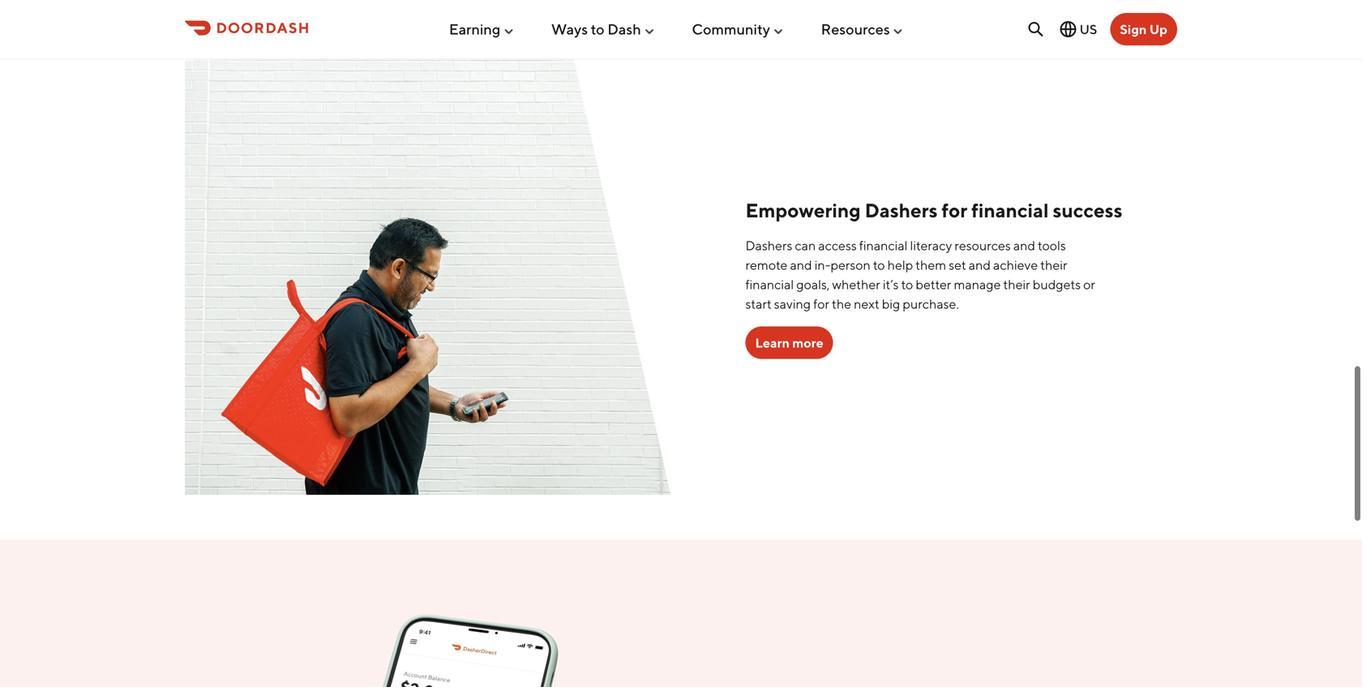 Task type: vqa. For each thing, say whether or not it's contained in the screenshot.
stay
no



Task type: locate. For each thing, give the bounding box(es) containing it.
and down can
[[790, 257, 813, 273]]

their
[[1041, 257, 1068, 273], [1004, 277, 1031, 292]]

dashers up remote
[[746, 238, 793, 253]]

1 horizontal spatial for
[[942, 199, 968, 222]]

ways
[[552, 20, 588, 38]]

dash
[[608, 20, 641, 38]]

1 vertical spatial financial
[[860, 238, 908, 253]]

0 vertical spatial their
[[1041, 257, 1068, 273]]

globe line image
[[1059, 19, 1079, 39]]

for up literacy
[[942, 199, 968, 222]]

purchase.
[[903, 296, 959, 312]]

to left help
[[873, 257, 885, 273]]

financial for access
[[860, 238, 908, 253]]

to left the dash
[[591, 20, 605, 38]]

1 horizontal spatial dashers
[[865, 199, 938, 222]]

them
[[916, 257, 947, 273]]

1 vertical spatial for
[[814, 296, 830, 312]]

financial
[[972, 199, 1049, 222], [860, 238, 908, 253], [746, 277, 794, 292]]

up
[[1150, 21, 1168, 37]]

0 vertical spatial to
[[591, 20, 605, 38]]

0 horizontal spatial dashers
[[746, 238, 793, 253]]

0 vertical spatial financial
[[972, 199, 1049, 222]]

better
[[916, 277, 952, 292]]

2 vertical spatial to
[[902, 277, 914, 292]]

2 horizontal spatial financial
[[972, 199, 1049, 222]]

1 vertical spatial their
[[1004, 277, 1031, 292]]

to right it's
[[902, 277, 914, 292]]

set
[[949, 257, 967, 273]]

financial up 'resources'
[[972, 199, 1049, 222]]

remote
[[746, 257, 788, 273]]

0 horizontal spatial for
[[814, 296, 830, 312]]

for left "the"
[[814, 296, 830, 312]]

1 horizontal spatial and
[[969, 257, 991, 273]]

their down tools
[[1041, 257, 1068, 273]]

0 horizontal spatial and
[[790, 257, 813, 273]]

and
[[1014, 238, 1036, 253], [790, 257, 813, 273], [969, 257, 991, 273]]

can
[[795, 238, 816, 253]]

next
[[854, 296, 880, 312]]

for
[[942, 199, 968, 222], [814, 296, 830, 312]]

dashers up literacy
[[865, 199, 938, 222]]

empowering
[[746, 199, 861, 222]]

or
[[1084, 277, 1096, 292]]

big
[[882, 296, 901, 312]]

0 vertical spatial dashers
[[865, 199, 938, 222]]

dashers
[[865, 199, 938, 222], [746, 238, 793, 253]]

and up "achieve"
[[1014, 238, 1036, 253]]

goals,
[[797, 277, 830, 292]]

their down "achieve"
[[1004, 277, 1031, 292]]

resources
[[821, 20, 890, 38]]

and up manage
[[969, 257, 991, 273]]

manage
[[954, 277, 1001, 292]]

more
[[793, 335, 824, 350]]

0 horizontal spatial financial
[[746, 277, 794, 292]]

financial up help
[[860, 238, 908, 253]]

to
[[591, 20, 605, 38], [873, 257, 885, 273], [902, 277, 914, 292]]

1 horizontal spatial financial
[[860, 238, 908, 253]]

1 horizontal spatial to
[[873, 257, 885, 273]]

sign
[[1120, 21, 1147, 37]]

community link
[[692, 14, 785, 44]]

2 vertical spatial financial
[[746, 277, 794, 292]]

1 vertical spatial dashers
[[746, 238, 793, 253]]

financial down remote
[[746, 277, 794, 292]]



Task type: describe. For each thing, give the bounding box(es) containing it.
sign up
[[1120, 21, 1168, 37]]

2 horizontal spatial to
[[902, 277, 914, 292]]

dashers can access financial literacy resources and tools remote and in-person to help them set and achieve their financial goals, whether it's to better manage their budgets or start saving for the next big purchase.
[[746, 238, 1096, 312]]

1 vertical spatial to
[[873, 257, 885, 273]]

empowering dashers for financial success
[[746, 199, 1123, 222]]

0 horizontal spatial to
[[591, 20, 605, 38]]

whether
[[833, 277, 881, 292]]

saving
[[774, 296, 811, 312]]

resources
[[955, 238, 1011, 253]]

the
[[832, 296, 852, 312]]

tools
[[1038, 238, 1066, 253]]

start
[[746, 296, 772, 312]]

0 horizontal spatial their
[[1004, 277, 1031, 292]]

earning
[[449, 20, 501, 38]]

success
[[1053, 199, 1123, 222]]

learn more link
[[746, 327, 834, 359]]

learn
[[756, 335, 790, 350]]

1 horizontal spatial their
[[1041, 257, 1068, 273]]

0 vertical spatial for
[[942, 199, 968, 222]]

community
[[692, 20, 771, 38]]

resources link
[[821, 14, 905, 44]]

dashers inside dashers can access financial literacy resources and tools remote and in-person to help them set and achieve their financial goals, whether it's to better manage their budgets or start saving for the next big purchase.
[[746, 238, 793, 253]]

budgets
[[1033, 277, 1081, 292]]

it's
[[883, 277, 899, 292]]

2 horizontal spatial and
[[1014, 238, 1036, 253]]

dx spotlight alfonso3 image
[[185, 60, 672, 495]]

sign up button
[[1111, 13, 1178, 45]]

access
[[819, 238, 857, 253]]

ways to dash
[[552, 20, 641, 38]]

learn more
[[756, 335, 824, 350]]

help
[[888, 257, 914, 273]]

in-
[[815, 257, 831, 273]]

achieve
[[994, 257, 1038, 273]]

dx dasher direct app image
[[185, 582, 672, 687]]

financial for for
[[972, 199, 1049, 222]]

for inside dashers can access financial literacy resources and tools remote and in-person to help them set and achieve their financial goals, whether it's to better manage their budgets or start saving for the next big purchase.
[[814, 296, 830, 312]]

us
[[1080, 21, 1098, 37]]

ways to dash link
[[552, 14, 656, 44]]

person
[[831, 257, 871, 273]]

literacy
[[911, 238, 953, 253]]

earning link
[[449, 14, 515, 44]]



